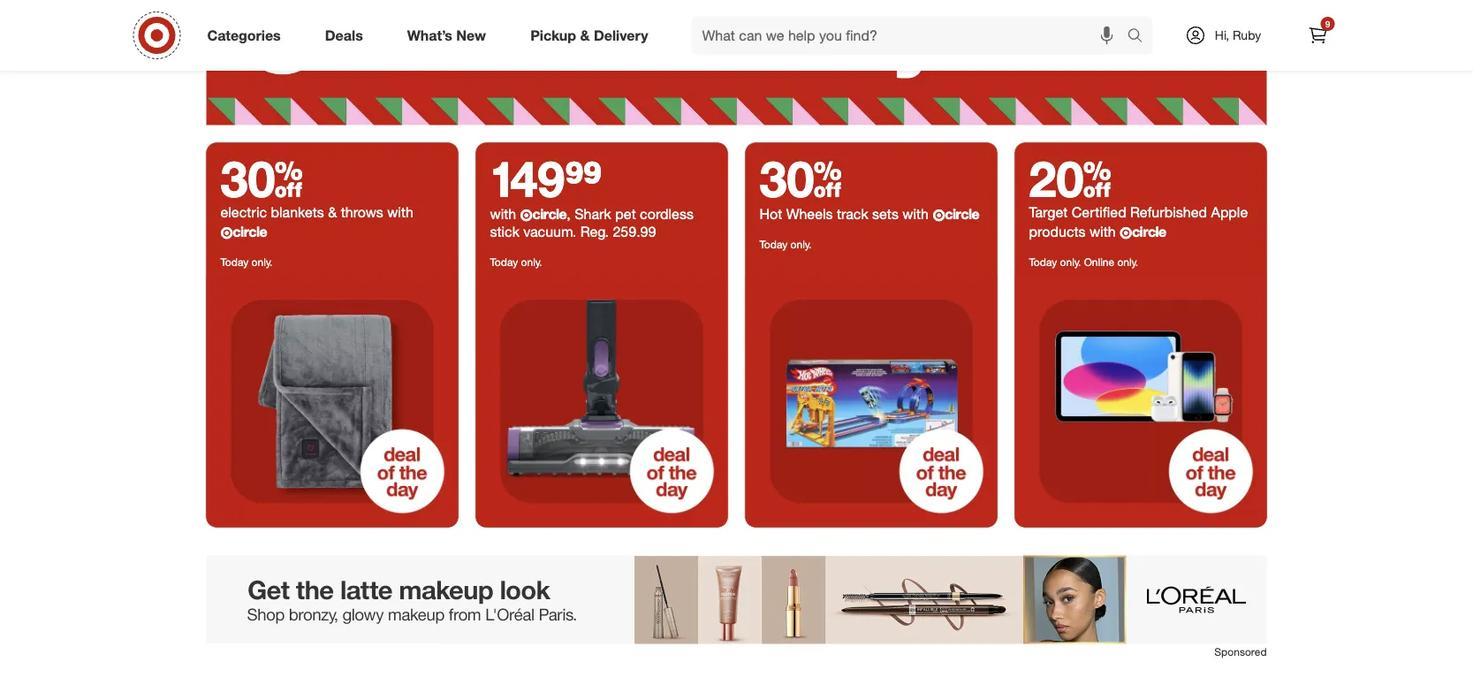 Task type: locate. For each thing, give the bounding box(es) containing it.
with right sets
[[903, 205, 929, 223]]

target deal of the day image for target certified refurbished apple products with
[[1015, 275, 1267, 527]]

, shark pet cordless stick vacuum. reg. 259.99
[[490, 205, 694, 240]]

today only. down electric
[[221, 255, 273, 268]]

with
[[387, 204, 414, 221], [490, 205, 520, 223], [903, 205, 929, 223], [1090, 223, 1116, 240]]

search button
[[1119, 16, 1162, 58]]

sets
[[872, 205, 899, 223]]

categories
[[207, 27, 281, 44]]

2 horizontal spatial today only.
[[760, 237, 812, 250]]

only. for hot wheels track sets with
[[791, 237, 812, 250]]

circle for hot wheels track sets with
[[945, 205, 979, 223]]

& for offers
[[1041, 12, 1054, 37]]

99
[[565, 148, 602, 208]]

with down certified
[[1090, 223, 1116, 240]]

today only. for hot wheels track sets with
[[760, 237, 812, 250]]

1 horizontal spatial today only.
[[490, 255, 542, 268]]

30 electric blankets & throws with circle
[[221, 148, 414, 240]]

today only. for electric blankets & throws with
[[221, 255, 273, 268]]

only. down electric
[[252, 255, 273, 268]]

259.99
[[613, 223, 656, 240]]

today only.
[[760, 237, 812, 250], [221, 255, 273, 268], [490, 255, 542, 268]]

today down products
[[1029, 255, 1057, 268]]

today only. down stick
[[490, 255, 542, 268]]

with right throws
[[387, 204, 414, 221]]

today down electric
[[221, 255, 249, 268]]

today
[[760, 237, 788, 250], [221, 255, 249, 268], [490, 255, 518, 268], [1029, 255, 1057, 268]]

target certified refurbished apple products with
[[1029, 204, 1248, 240]]

&
[[1041, 12, 1054, 37], [580, 27, 590, 44], [328, 204, 337, 221]]

blankets
[[271, 204, 324, 221]]

1 30 from the left
[[221, 148, 303, 208]]

& left throws
[[328, 204, 337, 221]]

& right the pickup on the top left
[[580, 27, 590, 44]]

pickup
[[530, 27, 576, 44]]

with up stick
[[490, 205, 520, 223]]

& inside 30 electric blankets & throws with circle
[[328, 204, 337, 221]]

circle down electric
[[233, 223, 267, 240]]

0 horizontal spatial &
[[328, 204, 337, 221]]

circle right sets
[[945, 205, 979, 223]]

stick
[[490, 223, 520, 240]]

ruby
[[1233, 27, 1261, 43]]

target deal of the day image for with
[[476, 275, 728, 527]]

hot wheels track sets with
[[760, 205, 933, 223]]

only. down wheels
[[791, 237, 812, 250]]

20
[[1029, 148, 1112, 208]]

1 horizontal spatial 30
[[760, 148, 842, 208]]

149
[[490, 148, 565, 208]]

0 horizontal spatial 30
[[221, 148, 303, 208]]

hi, ruby
[[1215, 27, 1261, 43]]

what's
[[407, 27, 452, 44]]

circle down refurbished
[[1132, 223, 1166, 240]]

refurbished
[[1130, 204, 1207, 221]]

today down hot
[[760, 237, 788, 250]]

30
[[221, 148, 303, 208], [760, 148, 842, 208]]

today down stick
[[490, 255, 518, 268]]

.
[[1135, 36, 1140, 60]]

1 horizontal spatial &
[[580, 27, 590, 44]]

categories link
[[192, 16, 303, 55]]

2 30 from the left
[[760, 148, 842, 208]]

deals link
[[310, 16, 385, 55]]

30 inside 30 electric blankets & throws with circle
[[221, 148, 303, 208]]

search
[[1119, 28, 1162, 46]]

& inside the "offers & preview our upcoming deals ."
[[1041, 12, 1054, 37]]

What can we help you find? suggestions appear below search field
[[692, 16, 1132, 55]]

2 horizontal spatial &
[[1041, 12, 1054, 37]]

& right offers
[[1041, 12, 1054, 37]]

hi,
[[1215, 27, 1229, 43]]

target deal of the day image
[[206, 0, 1267, 125], [206, 275, 458, 527], [476, 275, 728, 527], [746, 275, 997, 527], [1015, 275, 1267, 527]]

circle
[[532, 205, 567, 223], [945, 205, 979, 223], [233, 223, 267, 240], [1132, 223, 1166, 240]]

today only. down hot
[[760, 237, 812, 250]]

only. down vacuum.
[[521, 255, 542, 268]]

only. left online
[[1060, 255, 1081, 268]]

& inside pickup & delivery link
[[580, 27, 590, 44]]

circle up vacuum.
[[532, 205, 567, 223]]

today only. online only.
[[1029, 255, 1138, 268]]

pickup & delivery
[[530, 27, 648, 44]]

deals
[[325, 27, 363, 44]]

only.
[[791, 237, 812, 250], [252, 255, 273, 268], [521, 255, 542, 268], [1060, 255, 1081, 268], [1118, 255, 1138, 268]]

0 horizontal spatial today only.
[[221, 255, 273, 268]]



Task type: describe. For each thing, give the bounding box(es) containing it.
with inside the target certified refurbished apple products with
[[1090, 223, 1116, 240]]

offers & preview our upcoming deals .
[[986, 12, 1162, 60]]

circle inside 30 electric blankets & throws with circle
[[233, 223, 267, 240]]

reg.
[[580, 223, 609, 240]]

shark
[[575, 205, 611, 223]]

online
[[1084, 255, 1115, 268]]

30 for 30 electric blankets & throws with circle
[[221, 148, 303, 208]]

only. for electric blankets & throws with
[[252, 255, 273, 268]]

cordless
[[640, 205, 694, 223]]

only. right online
[[1118, 255, 1138, 268]]

what's new
[[407, 27, 486, 44]]

& for pickup
[[580, 27, 590, 44]]

target deal of the day image for electric blankets & throws with
[[206, 275, 458, 527]]

what's new link
[[392, 16, 508, 55]]

electric
[[221, 204, 267, 221]]

target deal of the day image for hot wheels track sets with
[[746, 275, 997, 527]]

vacuum.
[[524, 223, 576, 240]]

,
[[567, 205, 571, 223]]

apple
[[1211, 204, 1248, 221]]

hot
[[760, 205, 782, 223]]

today for with
[[490, 255, 518, 268]]

offers
[[986, 12, 1036, 37]]

upcoming
[[986, 36, 1079, 60]]

pickup & delivery link
[[515, 16, 670, 55]]

with inside 30 electric blankets & throws with circle
[[387, 204, 414, 221]]

today for target certified refurbished apple products with
[[1029, 255, 1057, 268]]

wheels
[[786, 205, 833, 223]]

only. for with
[[521, 255, 542, 268]]

sponsored
[[1215, 645, 1267, 658]]

9 link
[[1299, 16, 1338, 55]]

new
[[456, 27, 486, 44]]

products
[[1029, 223, 1086, 240]]

circle for target certified refurbished apple products with
[[1132, 223, 1166, 240]]

149 99
[[490, 148, 602, 208]]

delivery
[[594, 27, 648, 44]]

deals
[[1085, 36, 1135, 60]]

today only. for with
[[490, 255, 542, 268]]

target
[[1029, 204, 1068, 221]]

today for hot wheels track sets with
[[760, 237, 788, 250]]

9
[[1325, 18, 1330, 29]]

today for electric blankets & throws with
[[221, 255, 249, 268]]

preview
[[1059, 12, 1127, 37]]

certified
[[1072, 204, 1127, 221]]

our
[[1133, 12, 1162, 37]]

throws
[[341, 204, 383, 221]]

only. for target certified refurbished apple products with
[[1060, 255, 1081, 268]]

30 for 30
[[760, 148, 842, 208]]

track
[[837, 205, 868, 223]]

advertisement region
[[206, 555, 1267, 644]]

circle for with
[[532, 205, 567, 223]]

pet
[[615, 205, 636, 223]]



Task type: vqa. For each thing, say whether or not it's contained in the screenshot.
Target Certified Refurbished Apple products with
yes



